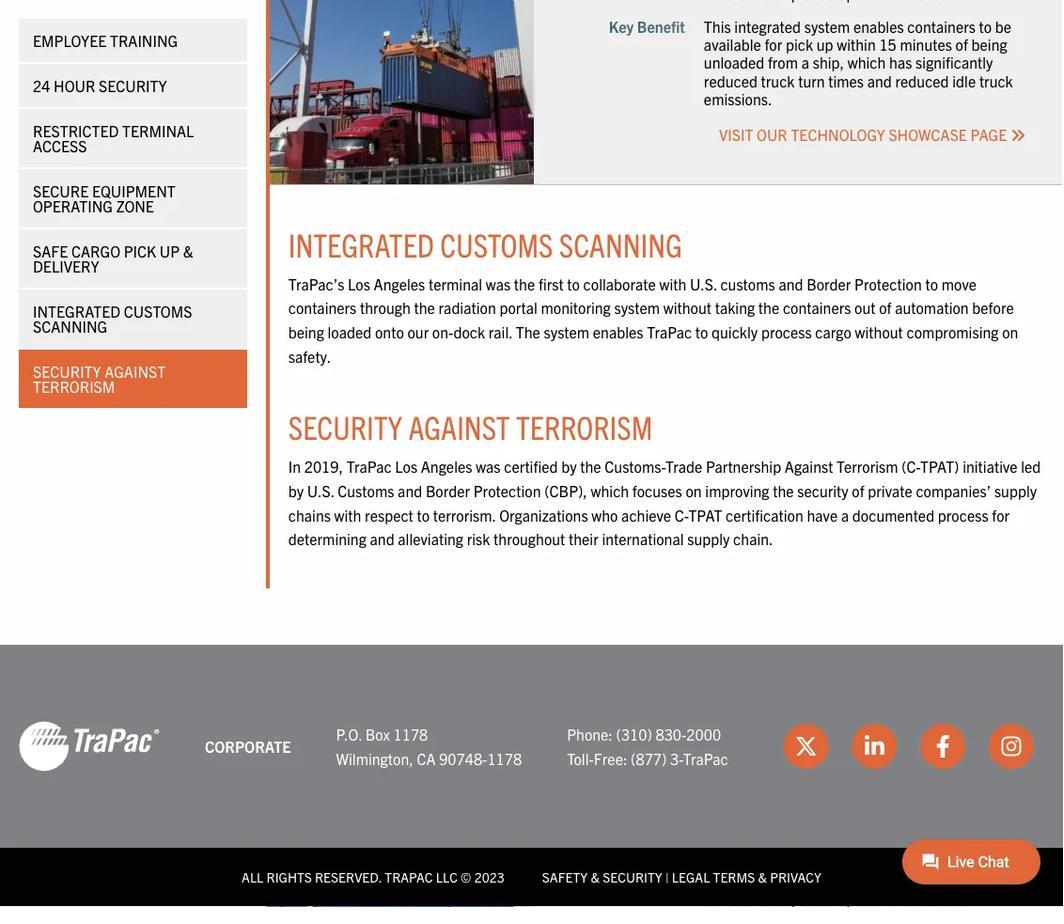 Task type: vqa. For each thing, say whether or not it's contained in the screenshot.
us within the the volume of shipping containers moving through the san pedro port complex has nearly tripled since the mid-1990s making the port complex the largest single source of air pollution in southern california. while the ports are the backbone of our economy, the responsibility—and opportunity—before us are immense.
no



Task type: locate. For each thing, give the bounding box(es) containing it.
against down integrated customs scanning link
[[105, 362, 166, 381]]

(877)
[[631, 750, 667, 768]]

1 horizontal spatial integrated
[[288, 224, 434, 264]]

trapac's
[[288, 275, 345, 294]]

box
[[366, 725, 390, 744]]

significantly
[[916, 53, 994, 72]]

on down before
[[1003, 323, 1019, 342]]

legal
[[672, 869, 710, 886]]

1 vertical spatial process
[[938, 506, 989, 525]]

0 vertical spatial on
[[1003, 323, 1019, 342]]

customs down safe cargo pick up & delivery 'link' in the top left of the page
[[124, 302, 192, 321]]

a right from
[[802, 53, 810, 72]]

with right the collaborate
[[660, 275, 687, 294]]

0 vertical spatial supply
[[995, 482, 1037, 501]]

2 truck from the left
[[980, 71, 1014, 90]]

(cbp),
[[545, 482, 588, 501]]

1 vertical spatial integrated
[[33, 302, 120, 321]]

enables
[[854, 17, 904, 36], [593, 323, 644, 342]]

protection down certified
[[474, 482, 541, 501]]

system up ship,
[[805, 17, 850, 36]]

&
[[183, 242, 193, 260], [591, 869, 600, 886], [758, 869, 767, 886]]

for left pick
[[765, 35, 783, 54]]

1 vertical spatial protection
[[474, 482, 541, 501]]

0 horizontal spatial process
[[762, 323, 812, 342]]

protection up out
[[855, 275, 922, 294]]

secure
[[33, 181, 89, 200]]

2 horizontal spatial system
[[805, 17, 850, 36]]

1 vertical spatial los
[[395, 458, 418, 476]]

0 horizontal spatial a
[[802, 53, 810, 72]]

0 horizontal spatial against
[[105, 362, 166, 381]]

border inside trapac's los angeles terminal was the first to collaborate with u.s. customs and border protection to move containers through the radiation portal monitoring system without taking the containers out of automation before being loaded onto our on-dock rail. the system enables trapac to quickly process cargo without compromising on safety.
[[807, 275, 851, 294]]

containers
[[908, 17, 976, 36], [288, 299, 357, 318], [783, 299, 851, 318]]

the up the portal
[[514, 275, 535, 294]]

trapac right 2019, at the left
[[347, 458, 392, 476]]

a inside in 2019, trapac los angeles was certified by the customs-trade partnership against terrorism (c-tpat) initiative led by u.s. customs and border protection (cbp), which focuses on improving the security of private companies' supply chains with respect to terrorism. organizations who achieve c-tpat certification have a documented process for determining and alleviating risk throughout their international supply chain.
[[842, 506, 849, 525]]

to right first
[[567, 275, 580, 294]]

0 horizontal spatial protection
[[474, 482, 541, 501]]

los inside trapac's los angeles terminal was the first to collaborate with u.s. customs and border protection to move containers through the radiation portal monitoring system without taking the containers out of automation before being loaded onto our on-dock rail. the system enables trapac to quickly process cargo without compromising on safety.
[[348, 275, 370, 294]]

on-
[[432, 323, 454, 342]]

2 vertical spatial system
[[544, 323, 590, 342]]

0 vertical spatial by
[[562, 458, 577, 476]]

privacy
[[770, 869, 822, 886]]

1 vertical spatial which
[[591, 482, 629, 501]]

scanning
[[559, 224, 683, 264], [33, 317, 107, 336]]

1 horizontal spatial system
[[615, 299, 660, 318]]

1 horizontal spatial without
[[855, 323, 904, 342]]

system
[[805, 17, 850, 36], [615, 299, 660, 318], [544, 323, 590, 342]]

0 horizontal spatial with
[[334, 506, 362, 525]]

2 horizontal spatial terrorism
[[837, 458, 899, 476]]

1 horizontal spatial truck
[[980, 71, 1014, 90]]

u.s. up taking
[[690, 275, 717, 294]]

2 horizontal spatial of
[[956, 35, 968, 54]]

and right customs at right
[[779, 275, 804, 294]]

1 horizontal spatial a
[[842, 506, 849, 525]]

0 vertical spatial terrorism
[[33, 377, 115, 396]]

integrated down delivery
[[33, 302, 120, 321]]

terrorism
[[33, 377, 115, 396], [516, 407, 653, 447], [837, 458, 899, 476]]

of left private
[[852, 482, 865, 501]]

1 horizontal spatial u.s.
[[690, 275, 717, 294]]

enables down the collaborate
[[593, 323, 644, 342]]

being up the safety.
[[288, 323, 324, 342]]

for down initiative
[[992, 506, 1010, 525]]

training
[[110, 31, 178, 50]]

1 horizontal spatial process
[[938, 506, 989, 525]]

customs-
[[605, 458, 666, 476]]

being
[[972, 35, 1008, 54], [288, 323, 324, 342]]

scanning down delivery
[[33, 317, 107, 336]]

and
[[868, 71, 892, 90], [779, 275, 804, 294], [398, 482, 422, 501], [370, 530, 395, 549]]

quickly
[[712, 323, 758, 342]]

integrated customs scanning link
[[19, 290, 247, 348]]

0 vertical spatial integrated customs scanning
[[288, 224, 683, 264]]

to
[[980, 17, 992, 36], [567, 275, 580, 294], [926, 275, 939, 294], [696, 323, 709, 342], [417, 506, 430, 525]]

reduced down available in the top right of the page
[[704, 71, 758, 90]]

of inside in 2019, trapac los angeles was certified by the customs-trade partnership against terrorism (c-tpat) initiative led by u.s. customs and border protection (cbp), which focuses on improving the security of private companies' supply chains with respect to terrorism. organizations who achieve c-tpat certification have a documented process for determining and alleviating risk throughout their international supply chain.
[[852, 482, 865, 501]]

security against terrorism up certified
[[288, 407, 653, 447]]

1 horizontal spatial scanning
[[559, 224, 683, 264]]

1 horizontal spatial border
[[807, 275, 851, 294]]

supply down "tpat"
[[688, 530, 730, 549]]

pick
[[124, 242, 156, 260]]

protection inside in 2019, trapac los angeles was certified by the customs-trade partnership against terrorism (c-tpat) initiative led by u.s. customs and border protection (cbp), which focuses on improving the security of private companies' supply chains with respect to terrorism. organizations who achieve c-tpat certification have a documented process for determining and alleviating risk throughout their international supply chain.
[[474, 482, 541, 501]]

customs up terminal at the top
[[440, 224, 553, 264]]

the down customs at right
[[759, 299, 780, 318]]

system down the collaborate
[[615, 299, 660, 318]]

safety.
[[288, 347, 331, 366]]

0 horizontal spatial los
[[348, 275, 370, 294]]

830-
[[656, 725, 687, 744]]

1 vertical spatial terrorism
[[516, 407, 653, 447]]

1 vertical spatial by
[[288, 482, 304, 501]]

1 vertical spatial enables
[[593, 323, 644, 342]]

the
[[516, 323, 541, 342]]

a right have at the bottom right of the page
[[842, 506, 849, 525]]

customs
[[721, 275, 776, 294]]

tpat
[[689, 506, 723, 525]]

2 horizontal spatial customs
[[440, 224, 553, 264]]

was inside in 2019, trapac los angeles was certified by the customs-trade partnership against terrorism (c-tpat) initiative led by u.s. customs and border protection (cbp), which focuses on improving the security of private companies' supply chains with respect to terrorism. organizations who achieve c-tpat certification have a documented process for determining and alleviating risk throughout their international supply chain.
[[476, 458, 501, 476]]

24
[[33, 76, 50, 95]]

containers down "trapac's"
[[288, 299, 357, 318]]

process inside in 2019, trapac los angeles was certified by the customs-trade partnership against terrorism (c-tpat) initiative led by u.s. customs and border protection (cbp), which focuses on improving the security of private companies' supply chains with respect to terrorism. organizations who achieve c-tpat certification have a documented process for determining and alleviating risk throughout their international supply chain.
[[938, 506, 989, 525]]

emissions.
[[704, 89, 772, 108]]

on down trade
[[686, 482, 702, 501]]

0 vertical spatial without
[[664, 299, 712, 318]]

enables inside this integrated system enables containers to be available for pick up within 15 minutes of being unloaded from a ship, which has significantly reduced truck turn times and reduced idle truck emissions.
[[854, 17, 904, 36]]

of inside this integrated system enables containers to be available for pick up within 15 minutes of being unloaded from a ship, which has significantly reduced truck turn times and reduced idle truck emissions.
[[956, 35, 968, 54]]

by
[[562, 458, 577, 476], [288, 482, 304, 501]]

0 vertical spatial border
[[807, 275, 851, 294]]

& right safety
[[591, 869, 600, 886]]

angeles up through
[[374, 275, 425, 294]]

1 horizontal spatial protection
[[855, 275, 922, 294]]

enables up has
[[854, 17, 904, 36]]

of right minutes
[[956, 35, 968, 54]]

wilmington,
[[336, 750, 414, 768]]

terrorism down integrated customs scanning link
[[33, 377, 115, 396]]

certified
[[504, 458, 558, 476]]

chain.
[[734, 530, 774, 549]]

1178 left "toll-"
[[488, 750, 522, 768]]

0 horizontal spatial customs
[[124, 302, 192, 321]]

security inside security against terrorism
[[33, 362, 101, 381]]

0 horizontal spatial system
[[544, 323, 590, 342]]

integrated customs scanning up terminal at the top
[[288, 224, 683, 264]]

1 vertical spatial trapac
[[347, 458, 392, 476]]

unloaded
[[704, 53, 765, 72]]

0 vertical spatial a
[[802, 53, 810, 72]]

security down employee training 'link'
[[99, 76, 167, 95]]

which
[[848, 53, 886, 72], [591, 482, 629, 501]]

border up terrorism. on the bottom left
[[426, 482, 470, 501]]

0 vertical spatial los
[[348, 275, 370, 294]]

2 vertical spatial trapac
[[683, 750, 729, 768]]

to inside in 2019, trapac los angeles was certified by the customs-trade partnership against terrorism (c-tpat) initiative led by u.s. customs and border protection (cbp), which focuses on improving the security of private companies' supply chains with respect to terrorism. organizations who achieve c-tpat certification have a documented process for determining and alleviating risk throughout their international supply chain.
[[417, 506, 430, 525]]

0 vertical spatial trapac
[[647, 323, 692, 342]]

0 vertical spatial u.s.
[[690, 275, 717, 294]]

1 vertical spatial customs
[[124, 302, 192, 321]]

rights
[[267, 869, 312, 886]]

1 vertical spatial being
[[288, 323, 324, 342]]

by up (cbp),
[[562, 458, 577, 476]]

was up the portal
[[486, 275, 511, 294]]

border up cargo on the top of page
[[807, 275, 851, 294]]

u.s. down 2019, at the left
[[307, 482, 334, 501]]

& right terms
[[758, 869, 767, 886]]

supply down the led
[[995, 482, 1037, 501]]

terrorism inside in 2019, trapac los angeles was certified by the customs-trade partnership against terrorism (c-tpat) initiative led by u.s. customs and border protection (cbp), which focuses on improving the security of private companies' supply chains with respect to terrorism. organizations who achieve c-tpat certification have a documented process for determining and alleviating risk throughout their international supply chain.
[[837, 458, 899, 476]]

0 horizontal spatial truck
[[761, 71, 795, 90]]

trapac left quickly
[[647, 323, 692, 342]]

to inside this integrated system enables containers to be available for pick up within 15 minutes of being unloaded from a ship, which has significantly reduced truck turn times and reduced idle truck emissions.
[[980, 17, 992, 36]]

0 vertical spatial system
[[805, 17, 850, 36]]

trapac down 2000
[[683, 750, 729, 768]]

against up certified
[[409, 407, 510, 447]]

terminal
[[122, 121, 194, 140]]

security
[[798, 482, 849, 501]]

being up idle
[[972, 35, 1008, 54]]

0 vertical spatial security against terrorism
[[33, 362, 166, 396]]

trapac inside trapac's los angeles terminal was the first to collaborate with u.s. customs and border protection to move containers through the radiation portal monitoring system without taking the containers out of automation before being loaded onto our on-dock rail. the system enables trapac to quickly process cargo without compromising on safety.
[[647, 323, 692, 342]]

before
[[973, 299, 1014, 318]]

up
[[160, 242, 180, 260]]

all rights reserved. trapac llc © 2023
[[242, 869, 505, 886]]

1 horizontal spatial security against terrorism
[[288, 407, 653, 447]]

0 vertical spatial process
[[762, 323, 812, 342]]

reduced down minutes
[[896, 71, 949, 90]]

pick
[[786, 35, 814, 54]]

corporate
[[205, 738, 291, 756]]

being inside trapac's los angeles terminal was the first to collaborate with u.s. customs and border protection to move containers through the radiation portal monitoring system without taking the containers out of automation before being loaded onto our on-dock rail. the system enables trapac to quickly process cargo without compromising on safety.
[[288, 323, 324, 342]]

0 horizontal spatial reduced
[[704, 71, 758, 90]]

with up "determining"
[[334, 506, 362, 525]]

minutes
[[900, 35, 953, 54]]

by down in
[[288, 482, 304, 501]]

1 vertical spatial on
[[686, 482, 702, 501]]

1 vertical spatial was
[[476, 458, 501, 476]]

1 vertical spatial angeles
[[421, 458, 473, 476]]

1 horizontal spatial &
[[591, 869, 600, 886]]

containers up cargo on the top of page
[[783, 299, 851, 318]]

without left taking
[[664, 299, 712, 318]]

taking
[[715, 299, 755, 318]]

los
[[348, 275, 370, 294], [395, 458, 418, 476]]

to left be on the top of the page
[[980, 17, 992, 36]]

tpat)
[[921, 458, 960, 476]]

1 horizontal spatial for
[[992, 506, 1010, 525]]

0 horizontal spatial for
[[765, 35, 783, 54]]

1178 up ca
[[394, 725, 428, 744]]

process inside trapac's los angeles terminal was the first to collaborate with u.s. customs and border protection to move containers through the radiation portal monitoring system without taking the containers out of automation before being loaded onto our on-dock rail. the system enables trapac to quickly process cargo without compromising on safety.
[[762, 323, 812, 342]]

0 vertical spatial of
[[956, 35, 968, 54]]

integrated customs scanning down safe cargo pick up & delivery
[[33, 302, 192, 336]]

available
[[704, 35, 762, 54]]

secure equipment operating zone link
[[19, 169, 247, 228]]

1 horizontal spatial reduced
[[896, 71, 949, 90]]

integrated
[[735, 17, 801, 36]]

integrated inside integrated customs scanning
[[33, 302, 120, 321]]

0 vertical spatial angeles
[[374, 275, 425, 294]]

radiation
[[439, 299, 496, 318]]

security against terrorism down integrated customs scanning link
[[33, 362, 166, 396]]

terrorism inside security against terrorism
[[33, 377, 115, 396]]

1 horizontal spatial of
[[879, 299, 892, 318]]

truck right idle
[[980, 71, 1014, 90]]

integrated customs scanning
[[288, 224, 683, 264], [33, 302, 192, 336]]

employee training
[[33, 31, 178, 50]]

of right out
[[879, 299, 892, 318]]

and inside this integrated system enables containers to be available for pick up within 15 minutes of being unloaded from a ship, which has significantly reduced truck turn times and reduced idle truck emissions.
[[868, 71, 892, 90]]

scanning up the collaborate
[[559, 224, 683, 264]]

1 horizontal spatial by
[[562, 458, 577, 476]]

0 horizontal spatial security against terrorism
[[33, 362, 166, 396]]

who
[[592, 506, 618, 525]]

(c-
[[902, 458, 921, 476]]

which inside this integrated system enables containers to be available for pick up within 15 minutes of being unloaded from a ship, which has significantly reduced truck turn times and reduced idle truck emissions.
[[848, 53, 886, 72]]

terrorism up private
[[837, 458, 899, 476]]

which inside in 2019, trapac los angeles was certified by the customs-trade partnership against terrorism (c-tpat) initiative led by u.s. customs and border protection (cbp), which focuses on improving the security of private companies' supply chains with respect to terrorism. organizations who achieve c-tpat certification have a documented process for determining and alleviating risk throughout their international supply chain.
[[591, 482, 629, 501]]

terminal
[[429, 275, 482, 294]]

0 horizontal spatial supply
[[688, 530, 730, 549]]

safe
[[33, 242, 68, 260]]

free:
[[594, 750, 628, 768]]

which up who
[[591, 482, 629, 501]]

to up the alleviating
[[417, 506, 430, 525]]

and right times
[[868, 71, 892, 90]]

trapac inside in 2019, trapac los angeles was certified by the customs-trade partnership against terrorism (c-tpat) initiative led by u.s. customs and border protection (cbp), which focuses on improving the security of private companies' supply chains with respect to terrorism. organizations who achieve c-tpat certification have a documented process for determining and alleviating risk throughout their international supply chain.
[[347, 458, 392, 476]]

2 horizontal spatial &
[[758, 869, 767, 886]]

without down out
[[855, 323, 904, 342]]

within
[[837, 35, 876, 54]]

0 vertical spatial with
[[660, 275, 687, 294]]

and up the respect
[[398, 482, 422, 501]]

1 horizontal spatial on
[[1003, 323, 1019, 342]]

visit our technology showcase page
[[719, 125, 1011, 144]]

containers up significantly
[[908, 17, 976, 36]]

1 horizontal spatial integrated customs scanning
[[288, 224, 683, 264]]

on inside in 2019, trapac los angeles was certified by the customs-trade partnership against terrorism (c-tpat) initiative led by u.s. customs and border protection (cbp), which focuses on improving the security of private companies' supply chains with respect to terrorism. organizations who achieve c-tpat certification have a documented process for determining and alleviating risk throughout their international supply chain.
[[686, 482, 702, 501]]

2 reduced from the left
[[896, 71, 949, 90]]

los up the respect
[[395, 458, 418, 476]]

supply
[[995, 482, 1037, 501], [688, 530, 730, 549]]

1 vertical spatial border
[[426, 482, 470, 501]]

with inside trapac's los angeles terminal was the first to collaborate with u.s. customs and border protection to move containers through the radiation portal monitoring system without taking the containers out of automation before being loaded onto our on-dock rail. the system enables trapac to quickly process cargo without compromising on safety.
[[660, 275, 687, 294]]

process left cargo on the top of page
[[762, 323, 812, 342]]

0 vertical spatial 1178
[[394, 725, 428, 744]]

0 horizontal spatial &
[[183, 242, 193, 260]]

los up through
[[348, 275, 370, 294]]

1 horizontal spatial being
[[972, 35, 1008, 54]]

1 vertical spatial against
[[409, 407, 510, 447]]

customs up the respect
[[338, 482, 394, 501]]

& right 'up'
[[183, 242, 193, 260]]

0 horizontal spatial 1178
[[394, 725, 428, 744]]

0 horizontal spatial u.s.
[[307, 482, 334, 501]]

security against terrorism
[[33, 362, 166, 396], [288, 407, 653, 447]]

equipment
[[92, 181, 176, 200]]

the up our
[[414, 299, 435, 318]]

which left has
[[848, 53, 886, 72]]

footer
[[0, 646, 1064, 907]]

against up security
[[785, 458, 834, 476]]

was left certified
[[476, 458, 501, 476]]

angeles up terrorism. on the bottom left
[[421, 458, 473, 476]]

the up (cbp),
[[580, 458, 601, 476]]

u.s.
[[690, 275, 717, 294], [307, 482, 334, 501]]

border inside in 2019, trapac los angeles was certified by the customs-trade partnership against terrorism (c-tpat) initiative led by u.s. customs and border protection (cbp), which focuses on improving the security of private companies' supply chains with respect to terrorism. organizations who achieve c-tpat certification have a documented process for determining and alleviating risk throughout their international supply chain.
[[426, 482, 470, 501]]

trapac
[[647, 323, 692, 342], [347, 458, 392, 476], [683, 750, 729, 768]]

truck left turn
[[761, 71, 795, 90]]

0 vertical spatial protection
[[855, 275, 922, 294]]

solid image
[[1011, 128, 1026, 143]]

security
[[99, 76, 167, 95], [33, 362, 101, 381], [288, 407, 403, 447], [603, 869, 663, 886]]

2 horizontal spatial containers
[[908, 17, 976, 36]]

integrated up "trapac's"
[[288, 224, 434, 264]]

move
[[942, 275, 977, 294]]

benefit
[[637, 17, 685, 36]]

1 vertical spatial system
[[615, 299, 660, 318]]

private
[[868, 482, 913, 501]]

enables inside trapac's los angeles terminal was the first to collaborate with u.s. customs and border protection to move containers through the radiation portal monitoring system without taking the containers out of automation before being loaded onto our on-dock rail. the system enables trapac to quickly process cargo without compromising on safety.
[[593, 323, 644, 342]]

1 vertical spatial a
[[842, 506, 849, 525]]

customs
[[440, 224, 553, 264], [124, 302, 192, 321], [338, 482, 394, 501]]

0 horizontal spatial integrated
[[33, 302, 120, 321]]

process down companies'
[[938, 506, 989, 525]]

security down integrated customs scanning link
[[33, 362, 101, 381]]

0 horizontal spatial on
[[686, 482, 702, 501]]

terrorism up customs-
[[516, 407, 653, 447]]

0 horizontal spatial integrated customs scanning
[[33, 302, 192, 336]]

0 horizontal spatial which
[[591, 482, 629, 501]]

2 vertical spatial terrorism
[[837, 458, 899, 476]]

0 horizontal spatial enables
[[593, 323, 644, 342]]

system down monitoring
[[544, 323, 590, 342]]

0 vertical spatial against
[[105, 362, 166, 381]]

1 vertical spatial of
[[879, 299, 892, 318]]

24 hour security link
[[19, 64, 247, 107]]

angeles inside trapac's los angeles terminal was the first to collaborate with u.s. customs and border protection to move containers through the radiation portal monitoring system without taking the containers out of automation before being loaded onto our on-dock rail. the system enables trapac to quickly process cargo without compromising on safety.
[[374, 275, 425, 294]]

for
[[765, 35, 783, 54], [992, 506, 1010, 525]]

1 vertical spatial security against terrorism
[[288, 407, 653, 447]]



Task type: describe. For each thing, give the bounding box(es) containing it.
security left |
[[603, 869, 663, 886]]

portal
[[500, 299, 538, 318]]

with inside in 2019, trapac los angeles was certified by the customs-trade partnership against terrorism (c-tpat) initiative led by u.s. customs and border protection (cbp), which focuses on improving the security of private companies' supply chains with respect to terrorism. organizations who achieve c-tpat certification have a documented process for determining and alleviating risk throughout their international supply chain.
[[334, 506, 362, 525]]

p.o. box 1178 wilmington, ca 90748-1178
[[336, 725, 522, 768]]

1 vertical spatial integrated customs scanning
[[33, 302, 192, 336]]

out
[[855, 299, 876, 318]]

trapac's los angeles terminal was the first to collaborate with u.s. customs and border protection to move containers through the radiation portal monitoring system without taking the containers out of automation before being loaded onto our on-dock rail. the system enables trapac to quickly process cargo without compromising on safety.
[[288, 275, 1019, 366]]

respect
[[365, 506, 414, 525]]

1 vertical spatial 1178
[[488, 750, 522, 768]]

on inside trapac's los angeles terminal was the first to collaborate with u.s. customs and border protection to move containers through the radiation portal monitoring system without taking the containers out of automation before being loaded onto our on-dock rail. the system enables trapac to quickly process cargo without compromising on safety.
[[1003, 323, 1019, 342]]

being inside this integrated system enables containers to be available for pick up within 15 minutes of being unloaded from a ship, which has significantly reduced truck turn times and reduced idle truck emissions.
[[972, 35, 1008, 54]]

key
[[609, 17, 634, 36]]

operating
[[33, 197, 113, 215]]

3-
[[671, 750, 683, 768]]

phone: (310) 830-2000 toll-free: (877) 3-trapac
[[567, 725, 729, 768]]

customs inside in 2019, trapac los angeles was certified by the customs-trade partnership against terrorism (c-tpat) initiative led by u.s. customs and border protection (cbp), which focuses on improving the security of private companies' supply chains with respect to terrorism. organizations who achieve c-tpat certification have a documented process for determining and alleviating risk throughout their international supply chain.
[[338, 482, 394, 501]]

against inside in 2019, trapac los angeles was certified by the customs-trade partnership against terrorism (c-tpat) initiative led by u.s. customs and border protection (cbp), which focuses on improving the security of private companies' supply chains with respect to terrorism. organizations who achieve c-tpat certification have a documented process for determining and alleviating risk throughout their international supply chain.
[[785, 458, 834, 476]]

rail.
[[489, 323, 513, 342]]

safety & security link
[[542, 869, 663, 886]]

24 hour security
[[33, 76, 167, 95]]

for inside this integrated system enables containers to be available for pick up within 15 minutes of being unloaded from a ship, which has significantly reduced truck turn times and reduced idle truck emissions.
[[765, 35, 783, 54]]

hour
[[54, 76, 95, 95]]

& inside safe cargo pick up & delivery
[[183, 242, 193, 260]]

cargo
[[71, 242, 120, 260]]

90748-
[[439, 750, 488, 768]]

our
[[408, 323, 429, 342]]

system inside this integrated system enables containers to be available for pick up within 15 minutes of being unloaded from a ship, which has significantly reduced truck turn times and reduced idle truck emissions.
[[805, 17, 850, 36]]

automation
[[895, 299, 969, 318]]

customs inside integrated customs scanning
[[124, 302, 192, 321]]

trapac
[[385, 869, 433, 886]]

initiative
[[963, 458, 1018, 476]]

protection inside trapac's los angeles terminal was the first to collaborate with u.s. customs and border protection to move containers through the radiation portal monitoring system without taking the containers out of automation before being loaded onto our on-dock rail. the system enables trapac to quickly process cargo without compromising on safety.
[[855, 275, 922, 294]]

and down the respect
[[370, 530, 395, 549]]

containers inside this integrated system enables containers to be available for pick up within 15 minutes of being unloaded from a ship, which has significantly reduced truck turn times and reduced idle truck emissions.
[[908, 17, 976, 36]]

a inside this integrated system enables containers to be available for pick up within 15 minutes of being unloaded from a ship, which has significantly reduced truck turn times and reduced idle truck emissions.
[[802, 53, 810, 72]]

visit
[[719, 125, 754, 144]]

angeles inside in 2019, trapac los angeles was certified by the customs-trade partnership against terrorism (c-tpat) initiative led by u.s. customs and border protection (cbp), which focuses on improving the security of private companies' supply chains with respect to terrorism. organizations who achieve c-tpat certification have a documented process for determining and alleviating risk throughout their international supply chain.
[[421, 458, 473, 476]]

this integrated system enables containers to be available for pick up within 15 minutes of being unloaded from a ship, which has significantly reduced truck turn times and reduced idle truck emissions.
[[704, 17, 1014, 108]]

security against terrorism link
[[19, 350, 247, 408]]

up
[[817, 35, 834, 54]]

chains
[[288, 506, 331, 525]]

corporate image
[[19, 721, 160, 774]]

technology
[[791, 125, 886, 144]]

against inside security against terrorism
[[105, 362, 166, 381]]

1 vertical spatial supply
[[688, 530, 730, 549]]

page
[[971, 125, 1007, 144]]

|
[[666, 869, 669, 886]]

and inside trapac's los angeles terminal was the first to collaborate with u.s. customs and border protection to move containers through the radiation portal monitoring system without taking the containers out of automation before being loaded onto our on-dock rail. the system enables trapac to quickly process cargo without compromising on safety.
[[779, 275, 804, 294]]

p.o.
[[336, 725, 362, 744]]

determining
[[288, 530, 367, 549]]

showcase
[[889, 125, 968, 144]]

documented
[[853, 506, 935, 525]]

dock
[[454, 323, 485, 342]]

footer containing p.o. box 1178
[[0, 646, 1064, 907]]

risk
[[467, 530, 490, 549]]

companies'
[[916, 482, 991, 501]]

has
[[890, 53, 913, 72]]

their
[[569, 530, 599, 549]]

security up 2019, at the left
[[288, 407, 403, 447]]

alleviating
[[398, 530, 464, 549]]

to up automation
[[926, 275, 939, 294]]

safe cargo pick up & delivery link
[[19, 229, 247, 288]]

access
[[33, 136, 87, 155]]

safe cargo pick up & delivery
[[33, 242, 193, 276]]

compromising
[[907, 323, 999, 342]]

turn
[[799, 71, 825, 90]]

have
[[807, 506, 838, 525]]

was inside trapac's los angeles terminal was the first to collaborate with u.s. customs and border protection to move containers through the radiation portal monitoring system without taking the containers out of automation before being loaded onto our on-dock rail. the system enables trapac to quickly process cargo without compromising on safety.
[[486, 275, 511, 294]]

0 horizontal spatial scanning
[[33, 317, 107, 336]]

1 reduced from the left
[[704, 71, 758, 90]]

legal terms & privacy link
[[672, 869, 822, 886]]

from
[[768, 53, 798, 72]]

the up the certification in the right bottom of the page
[[773, 482, 794, 501]]

times
[[829, 71, 864, 90]]

in
[[288, 458, 301, 476]]

key benefit
[[609, 17, 685, 36]]

©
[[461, 869, 472, 886]]

in 2019, trapac los angeles was certified by the customs-trade partnership against terrorism (c-tpat) initiative led by u.s. customs and border protection (cbp), which focuses on improving the security of private companies' supply chains with respect to terrorism. organizations who achieve c-tpat certification have a documented process for determining and alleviating risk throughout their international supply chain.
[[288, 458, 1041, 549]]

2019,
[[304, 458, 343, 476]]

safety & security | legal terms & privacy
[[542, 869, 822, 886]]

0 vertical spatial integrated
[[288, 224, 434, 264]]

international
[[602, 530, 684, 549]]

terrorism.
[[433, 506, 496, 525]]

trade
[[666, 458, 703, 476]]

0 horizontal spatial by
[[288, 482, 304, 501]]

los inside in 2019, trapac los angeles was certified by the customs-trade partnership against terrorism (c-tpat) initiative led by u.s. customs and border protection (cbp), which focuses on improving the security of private companies' supply chains with respect to terrorism. organizations who achieve c-tpat certification have a documented process for determining and alleviating risk throughout their international supply chain.
[[395, 458, 418, 476]]

partnership
[[706, 458, 782, 476]]

trapac inside phone: (310) 830-2000 toll-free: (877) 3-trapac
[[683, 750, 729, 768]]

u.s. inside in 2019, trapac los angeles was certified by the customs-trade partnership against terrorism (c-tpat) initiative led by u.s. customs and border protection (cbp), which focuses on improving the security of private companies' supply chains with respect to terrorism. organizations who achieve c-tpat certification have a documented process for determining and alleviating risk throughout their international supply chain.
[[307, 482, 334, 501]]

0 horizontal spatial containers
[[288, 299, 357, 318]]

certification
[[726, 506, 804, 525]]

for inside in 2019, trapac los angeles was certified by the customs-trade partnership against terrorism (c-tpat) initiative led by u.s. customs and border protection (cbp), which focuses on improving the security of private companies' supply chains with respect to terrorism. organizations who achieve c-tpat certification have a documented process for determining and alleviating risk throughout their international supply chain.
[[992, 506, 1010, 525]]

first
[[539, 275, 564, 294]]

0 vertical spatial scanning
[[559, 224, 683, 264]]

llc
[[436, 869, 458, 886]]

zone
[[116, 197, 154, 215]]

1 truck from the left
[[761, 71, 795, 90]]

restricted terminal access link
[[19, 109, 247, 167]]

focuses
[[633, 482, 683, 501]]

1 horizontal spatial terrorism
[[516, 407, 653, 447]]

u.s. inside trapac's los angeles terminal was the first to collaborate with u.s. customs and border protection to move containers through the radiation portal monitoring system without taking the containers out of automation before being loaded onto our on-dock rail. the system enables trapac to quickly process cargo without compromising on safety.
[[690, 275, 717, 294]]

of inside trapac's los angeles terminal was the first to collaborate with u.s. customs and border protection to move containers through the radiation portal monitoring system without taking the containers out of automation before being loaded onto our on-dock rail. the system enables trapac to quickly process cargo without compromising on safety.
[[879, 299, 892, 318]]

2023
[[475, 869, 505, 886]]

all
[[242, 869, 264, 886]]

this
[[704, 17, 731, 36]]

delivery
[[33, 257, 99, 276]]

through
[[360, 299, 411, 318]]

organizations
[[499, 506, 588, 525]]

2000
[[687, 725, 721, 744]]

loaded
[[328, 323, 372, 342]]

to left quickly
[[696, 323, 709, 342]]

1 horizontal spatial supply
[[995, 482, 1037, 501]]

1 horizontal spatial containers
[[783, 299, 851, 318]]

1 vertical spatial without
[[855, 323, 904, 342]]

ca
[[417, 750, 436, 768]]

achieve
[[622, 506, 672, 525]]

onto
[[375, 323, 404, 342]]



